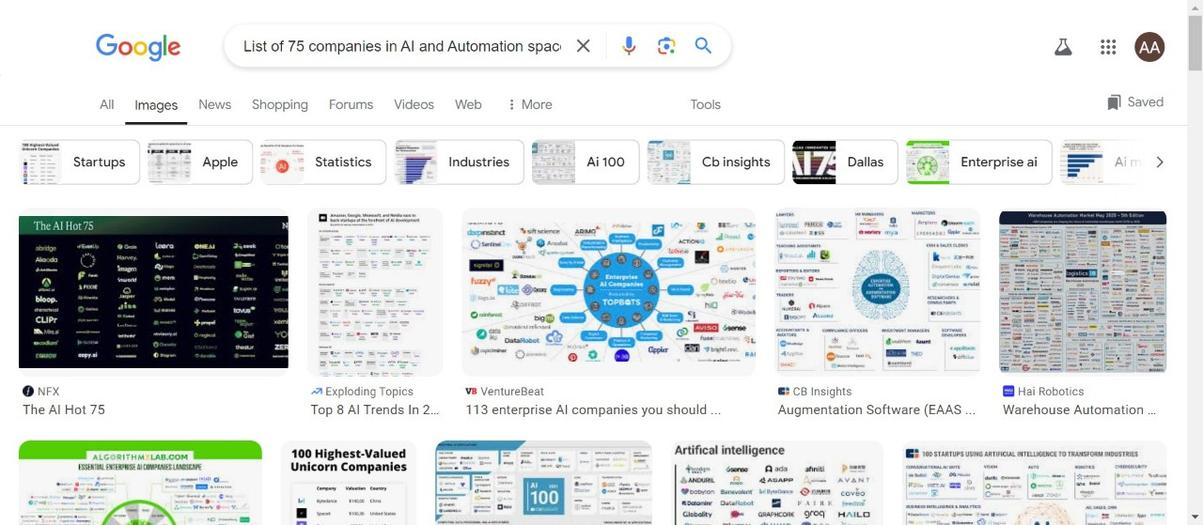 Task type: vqa. For each thing, say whether or not it's contained in the screenshot.
list to the bottom
yes



Task type: describe. For each thing, give the bounding box(es) containing it.
augmentation software (eaas ... image
[[775, 208, 981, 377]]

Search text field
[[244, 25, 561, 66]]

search by voice image
[[618, 34, 640, 57]]

go to google home image
[[96, 34, 182, 62]]

top 8 ai trends in 2024 image
[[312, 208, 438, 377]]

warehouse automation company | hai robotics image
[[1000, 208, 1167, 377]]

search labs image
[[1053, 36, 1075, 58]]



Task type: locate. For each thing, give the bounding box(es) containing it.
113 enterprise ai companies you should ... image
[[462, 223, 756, 362]]

None search field
[[0, 23, 732, 67]]

navigation
[[0, 83, 1204, 202]]

0 vertical spatial list
[[90, 83, 560, 125]]

list item
[[125, 83, 187, 125]]

1 vertical spatial list
[[19, 140, 1204, 187]]

the ai hot 75 image
[[19, 216, 288, 369]]

list
[[90, 83, 560, 125], [19, 140, 1204, 187]]

search by image image
[[656, 34, 678, 57]]



